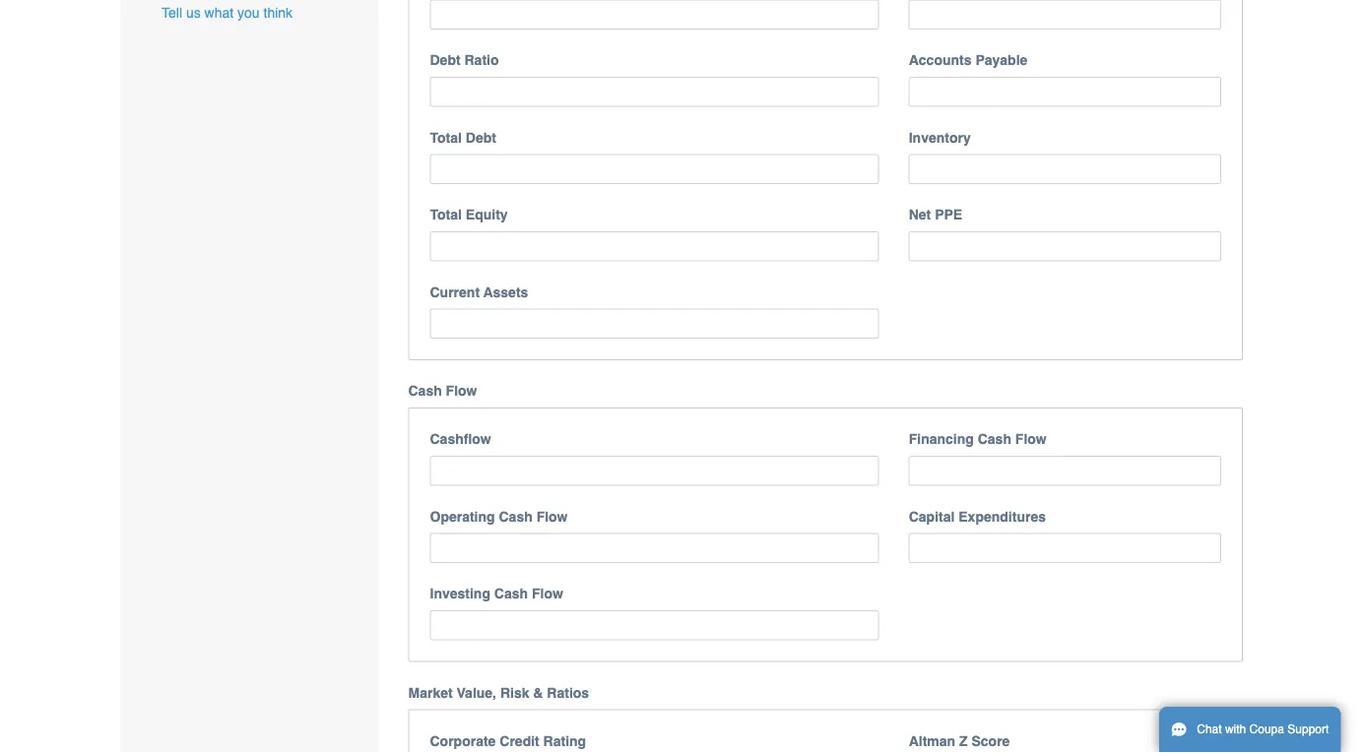 Task type: describe. For each thing, give the bounding box(es) containing it.
Operating Cash Flow text field
[[430, 533, 879, 563]]

you
[[237, 5, 260, 20]]

cash for investing cash flow
[[494, 586, 528, 602]]

ratios
[[547, 685, 589, 701]]

0 vertical spatial debt
[[430, 52, 461, 68]]

Total Debt text field
[[430, 154, 879, 184]]

market value, risk & ratios
[[408, 685, 589, 701]]

flow up cashflow
[[446, 383, 477, 399]]

cash flow
[[408, 383, 477, 399]]

Investing Cash Flow text field
[[430, 611, 879, 641]]

total equity
[[430, 207, 508, 223]]

flow for financing cash flow
[[1015, 431, 1047, 447]]

chat with coupa support
[[1197, 723, 1329, 737]]

flow for investing cash flow
[[532, 586, 563, 602]]

1 vertical spatial debt
[[466, 130, 496, 145]]

credit
[[500, 733, 539, 749]]

chat with coupa support button
[[1159, 707, 1341, 752]]

cash for operating cash flow
[[499, 509, 533, 525]]

with
[[1225, 723, 1246, 737]]

operating
[[430, 509, 495, 525]]

financing cash flow
[[909, 431, 1047, 447]]

rating
[[543, 733, 586, 749]]

Total Equity text field
[[430, 232, 879, 262]]

expenditures
[[959, 509, 1046, 525]]

Financing Cash Flow text field
[[909, 456, 1221, 486]]

tell us what you think button
[[162, 3, 293, 22]]

investing
[[430, 586, 490, 602]]

Capital Expenditures text field
[[909, 533, 1221, 563]]

Working Capital text field
[[430, 0, 879, 30]]

altman z score
[[909, 733, 1010, 749]]

Current Assets text field
[[430, 309, 879, 339]]

operating cash flow
[[430, 509, 568, 525]]

support
[[1287, 723, 1329, 737]]

cash for financing cash flow
[[978, 431, 1011, 447]]

cashflow
[[430, 431, 491, 447]]

capital
[[909, 509, 955, 525]]

think
[[263, 5, 293, 20]]

value,
[[456, 685, 496, 701]]

z
[[959, 733, 968, 749]]

&
[[533, 685, 543, 701]]

ppe
[[935, 207, 962, 223]]

investing cash flow
[[430, 586, 563, 602]]

what
[[204, 5, 234, 20]]

chat
[[1197, 723, 1222, 737]]

assets
[[483, 284, 528, 300]]

Net PPE text field
[[909, 232, 1221, 262]]

flow for operating cash flow
[[536, 509, 568, 525]]



Task type: locate. For each thing, give the bounding box(es) containing it.
flow
[[446, 383, 477, 399], [1015, 431, 1047, 447], [536, 509, 568, 525], [532, 586, 563, 602]]

total for total debt
[[430, 130, 462, 145]]

cash
[[408, 383, 442, 399], [978, 431, 1011, 447], [499, 509, 533, 525], [494, 586, 528, 602]]

total down the debt ratio
[[430, 130, 462, 145]]

Account Receivable text field
[[909, 0, 1221, 30]]

total
[[430, 130, 462, 145], [430, 207, 462, 223]]

equity
[[466, 207, 508, 223]]

accounts
[[909, 52, 972, 68]]

1 vertical spatial total
[[430, 207, 462, 223]]

corporate credit rating
[[430, 733, 586, 749]]

Debt Ratio text field
[[430, 77, 879, 107]]

market
[[408, 685, 453, 701]]

Cashflow text field
[[430, 456, 879, 486]]

flow up financing cash flow 'text box'
[[1015, 431, 1047, 447]]

flow right investing
[[532, 586, 563, 602]]

capital expenditures
[[909, 509, 1046, 525]]

1 total from the top
[[430, 130, 462, 145]]

current assets
[[430, 284, 528, 300]]

0 horizontal spatial debt
[[430, 52, 461, 68]]

2 total from the top
[[430, 207, 462, 223]]

cash right investing
[[494, 586, 528, 602]]

altman
[[909, 733, 955, 749]]

accounts payable
[[909, 52, 1027, 68]]

debt left ratio at the left top
[[430, 52, 461, 68]]

total left equity
[[430, 207, 462, 223]]

cash right financing
[[978, 431, 1011, 447]]

0 vertical spatial total
[[430, 130, 462, 145]]

flow right "operating"
[[536, 509, 568, 525]]

1 horizontal spatial debt
[[466, 130, 496, 145]]

us
[[186, 5, 201, 20]]

financing
[[909, 431, 974, 447]]

cash right "operating"
[[499, 509, 533, 525]]

tell
[[162, 5, 182, 20]]

cash up cashflow
[[408, 383, 442, 399]]

corporate
[[430, 733, 496, 749]]

debt
[[430, 52, 461, 68], [466, 130, 496, 145]]

Accounts Payable text field
[[909, 77, 1221, 107]]

debt ratio
[[430, 52, 499, 68]]

coupa
[[1249, 723, 1284, 737]]

payable
[[975, 52, 1027, 68]]

debt down ratio at the left top
[[466, 130, 496, 145]]

Inventory text field
[[909, 154, 1221, 184]]

score
[[972, 733, 1010, 749]]

inventory
[[909, 130, 971, 145]]

net ppe
[[909, 207, 962, 223]]

net
[[909, 207, 931, 223]]

tell us what you think
[[162, 5, 293, 20]]

total for total equity
[[430, 207, 462, 223]]

risk
[[500, 685, 529, 701]]

current
[[430, 284, 480, 300]]

ratio
[[464, 52, 499, 68]]

total debt
[[430, 130, 496, 145]]



Task type: vqa. For each thing, say whether or not it's contained in the screenshot.
width
no



